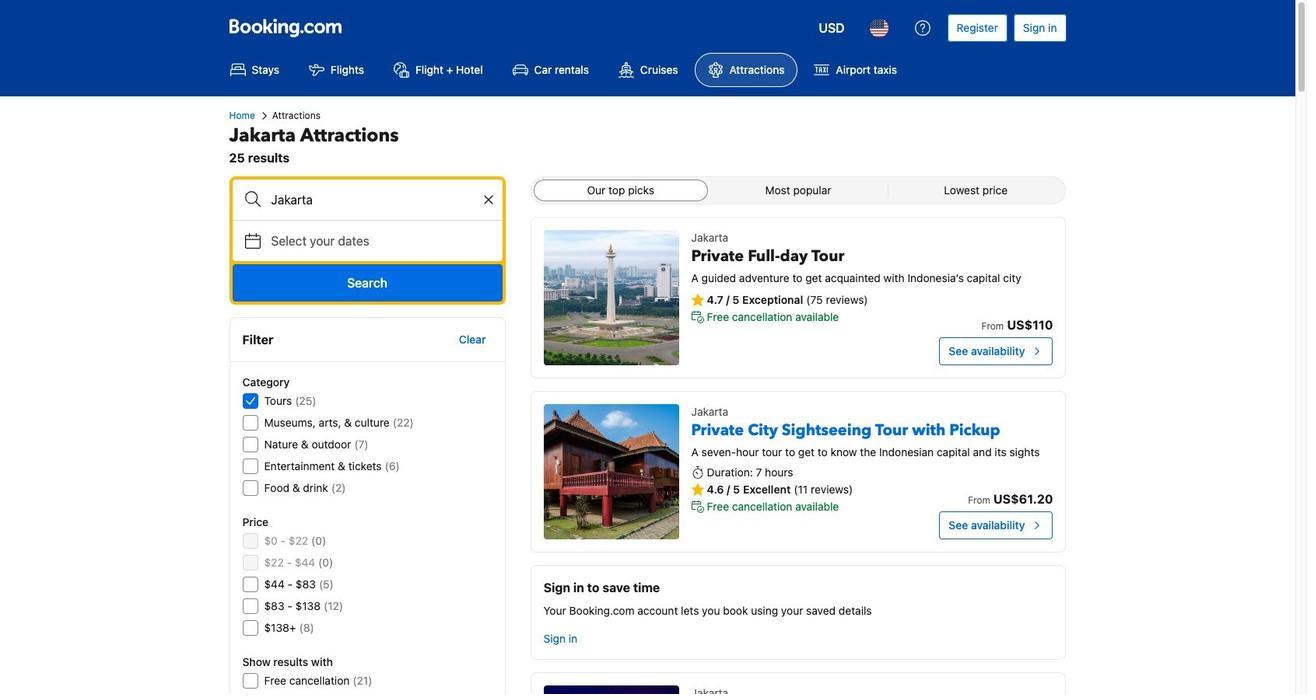 Task type: describe. For each thing, give the bounding box(es) containing it.
private city sightseeing tour with pickup image
[[544, 405, 679, 540]]

jakarta night tour : enjoyable night time in jakarta (hotel pick-up) image
[[544, 686, 679, 695]]

booking.com image
[[229, 19, 341, 37]]

Where are you going? search field
[[232, 180, 502, 220]]



Task type: locate. For each thing, give the bounding box(es) containing it.
private full-day tour image
[[544, 230, 679, 366]]



Task type: vqa. For each thing, say whether or not it's contained in the screenshot.
'would' in "LOVED EVERYTHING EXCEPT ALL OF US SAID THE MATTRESSES WERE TRULY UNCOMFORTABLE. WE WOULD COME BACK BUT ONLY IF THEY WERE UPGRADED"
no



